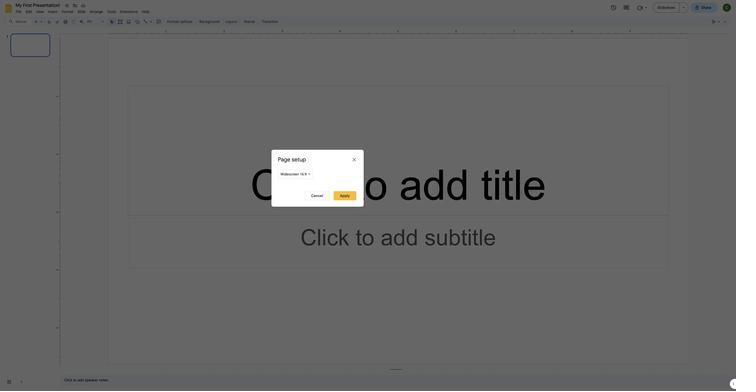 Task type: describe. For each thing, give the bounding box(es) containing it.
main toolbar
[[32, 18, 281, 25]]

theme
[[243, 19, 255, 24]]

theme button
[[241, 18, 257, 25]]

transition
[[262, 19, 278, 24]]

cancel button
[[305, 192, 330, 201]]

page setup dialog
[[272, 150, 364, 207]]

menu bar inside menu bar banner
[[14, 7, 152, 15]]

page setup application
[[0, 0, 736, 392]]

Star checkbox
[[63, 2, 71, 9]]

widescreen
[[280, 172, 299, 177]]

options
[[180, 19, 192, 24]]

cancel
[[311, 194, 323, 198]]

apply button
[[334, 192, 356, 201]]

page
[[278, 156, 290, 163]]

format options button
[[165, 18, 195, 25]]

Rename text field
[[14, 2, 63, 8]]

close image
[[351, 157, 357, 163]]



Task type: locate. For each thing, give the bounding box(es) containing it.
transition button
[[259, 18, 281, 25]]

Menus field
[[6, 18, 32, 25]]

apply
[[340, 194, 350, 198]]

widescreen 16:9
[[280, 172, 307, 177]]

16:9
[[300, 172, 307, 177]]

format
[[167, 19, 179, 24]]

background
[[199, 19, 220, 24]]

menu bar
[[14, 7, 152, 15]]

widescreen 16:9 option
[[280, 172, 307, 177]]

share. private to only me. image
[[695, 5, 699, 10]]

format options
[[167, 19, 192, 24]]

background button
[[197, 18, 222, 25]]

page setup
[[278, 156, 306, 163]]

page setup heading
[[278, 156, 306, 163]]

mode and view toolbar
[[710, 17, 729, 27]]

menu bar banner
[[0, 0, 736, 392]]

widescreen 16:9 list box
[[278, 170, 313, 179]]

setup
[[292, 156, 306, 163]]

navigation inside page setup application
[[0, 29, 56, 392]]

navigation
[[0, 29, 56, 392]]



Task type: vqa. For each thing, say whether or not it's contained in the screenshot.
Slideshow
no



